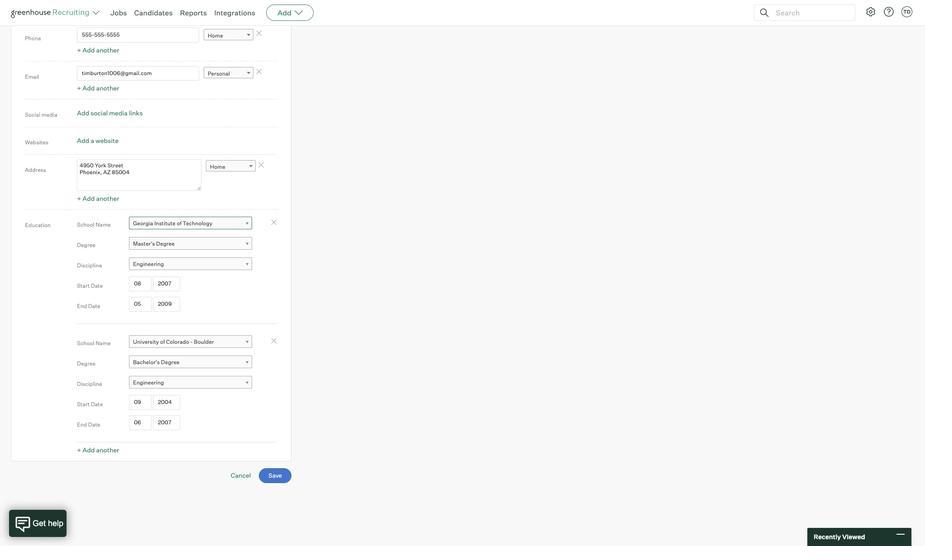 Task type: describe. For each thing, give the bounding box(es) containing it.
jobs
[[111, 8, 127, 17]]

yyyy text field for end date
[[153, 297, 180, 312]]

another for email
[[96, 84, 119, 92]]

+ add another for email
[[77, 84, 119, 92]]

georgia institute of technology link
[[129, 217, 252, 230]]

yyyy text field for start date
[[153, 396, 180, 410]]

end date for master's degree
[[77, 303, 100, 310]]

+ add another for phone
[[77, 46, 119, 54]]

0 horizontal spatial of
[[160, 339, 165, 346]]

discipline for bachelor's
[[77, 381, 102, 388]]

links
[[129, 109, 143, 117]]

greenhouse recruiting image
[[11, 7, 92, 18]]

home link for address
[[206, 161, 256, 174]]

email
[[25, 73, 39, 80]]

+ add another link for education
[[77, 447, 119, 454]]

university of colorado - boulder link
[[129, 336, 252, 349]]

mm text field for end date
[[129, 416, 152, 431]]

home for address
[[210, 164, 225, 170]]

name for university
[[96, 340, 111, 347]]

mm text field for end date
[[129, 297, 152, 312]]

personal link
[[204, 67, 254, 80]]

another for phone
[[96, 46, 119, 54]]

engineering for master's
[[133, 261, 164, 268]]

add inside add "popup button"
[[278, 8, 292, 17]]

reports link
[[180, 8, 207, 17]]

configure image
[[866, 6, 877, 17]]

+ add another for education
[[77, 447, 119, 454]]

social
[[25, 111, 40, 118]]

end for bachelor's degree
[[77, 422, 87, 428]]

candidates link
[[134, 8, 173, 17]]

education
[[25, 222, 51, 229]]

start for master's
[[77, 282, 90, 289]]

home for phone
[[208, 32, 223, 39]]

0 horizontal spatial media
[[42, 111, 57, 118]]

reports
[[180, 8, 207, 17]]

master's degree link
[[129, 237, 252, 250]]

engineering for bachelor's
[[133, 380, 164, 386]]

engineering link for master's degree
[[129, 258, 252, 271]]

engineering link for bachelor's degree
[[129, 376, 252, 390]]

start for bachelor's
[[77, 401, 90, 408]]

end for master's degree
[[77, 303, 87, 310]]

bachelor's
[[133, 359, 160, 366]]

social media
[[25, 111, 57, 118]]

phone
[[25, 35, 41, 42]]

td button
[[900, 5, 915, 19]]

discipline for master's
[[77, 262, 102, 269]]

another for address
[[96, 195, 119, 203]]

home link for phone
[[204, 29, 254, 42]]

1 horizontal spatial media
[[109, 109, 128, 117]]

+ for education
[[77, 447, 81, 454]]

info
[[25, 7, 40, 17]]

add a website
[[77, 137, 119, 145]]

td button
[[902, 6, 913, 17]]

candidates
[[134, 8, 173, 17]]

+ add another for address
[[77, 195, 119, 203]]



Task type: vqa. For each thing, say whether or not it's contained in the screenshot.
YYYY text field corresponding to Master's
yes



Task type: locate. For each thing, give the bounding box(es) containing it.
start date for master's
[[77, 282, 103, 289]]

yyyy text field down bachelor's degree
[[153, 396, 180, 410]]

university
[[133, 339, 159, 346]]

2 end from the top
[[77, 422, 87, 428]]

of inside 'link'
[[177, 220, 182, 227]]

1 + add another from the top
[[77, 46, 119, 54]]

2 + add another link from the top
[[77, 84, 119, 92]]

another
[[96, 46, 119, 54], [96, 84, 119, 92], [96, 195, 119, 203], [96, 447, 119, 454]]

3 + add another from the top
[[77, 195, 119, 203]]

end date for bachelor's degree
[[77, 422, 100, 428]]

1 discipline from the top
[[77, 262, 102, 269]]

MM text field
[[129, 396, 152, 410], [129, 416, 152, 431]]

0 vertical spatial school
[[77, 221, 94, 228]]

0 vertical spatial yyyy text field
[[153, 297, 180, 312]]

1 vertical spatial yyyy text field
[[153, 396, 180, 410]]

2 yyyy text field from the top
[[153, 416, 180, 431]]

2 + add another from the top
[[77, 84, 119, 92]]

personal
[[208, 70, 230, 77]]

address
[[25, 167, 46, 174]]

bachelor's degree
[[133, 359, 180, 366]]

1 start date from the top
[[77, 282, 103, 289]]

yyyy text field up university of colorado - boulder at the bottom left of page
[[153, 297, 180, 312]]

university of colorado - boulder
[[133, 339, 214, 346]]

1 vertical spatial engineering link
[[129, 376, 252, 390]]

td
[[904, 9, 911, 15]]

georgia
[[133, 220, 153, 227]]

master's degree
[[133, 241, 175, 247]]

0 vertical spatial engineering
[[133, 261, 164, 268]]

1 vertical spatial yyyy text field
[[153, 416, 180, 431]]

0 vertical spatial of
[[177, 220, 182, 227]]

school for georgia
[[77, 221, 94, 228]]

start date for bachelor's
[[77, 401, 103, 408]]

-
[[190, 339, 193, 346]]

2 school name from the top
[[77, 340, 111, 347]]

1 school from the top
[[77, 221, 94, 228]]

1 + add another link from the top
[[77, 46, 119, 54]]

integrations
[[214, 8, 256, 17]]

another inside the education element
[[96, 447, 119, 454]]

mm text field for start date
[[129, 277, 152, 292]]

4 + add another link from the top
[[77, 447, 119, 454]]

0 vertical spatial end date
[[77, 303, 100, 310]]

1 mm text field from the top
[[129, 277, 152, 292]]

4 + from the top
[[77, 447, 81, 454]]

name for georgia
[[96, 221, 111, 228]]

school for university
[[77, 340, 94, 347]]

1 horizontal spatial of
[[177, 220, 182, 227]]

1 vertical spatial name
[[96, 340, 111, 347]]

0 vertical spatial home link
[[204, 29, 254, 42]]

engineering down master's
[[133, 261, 164, 268]]

of
[[177, 220, 182, 227], [160, 339, 165, 346]]

discipline
[[77, 262, 102, 269], [77, 381, 102, 388]]

Search text field
[[774, 6, 847, 19]]

mm text field for start date
[[129, 396, 152, 410]]

1 vertical spatial end date
[[77, 422, 100, 428]]

1 engineering from the top
[[133, 261, 164, 268]]

1 name from the top
[[96, 221, 111, 228]]

0 vertical spatial yyyy text field
[[153, 277, 180, 292]]

+ add another
[[77, 46, 119, 54], [77, 84, 119, 92], [77, 195, 119, 203], [77, 447, 119, 454]]

2 end date from the top
[[77, 422, 100, 428]]

3 + add another link from the top
[[77, 195, 119, 203]]

media
[[109, 109, 128, 117], [42, 111, 57, 118]]

None submit
[[259, 469, 292, 484]]

4 + add another from the top
[[77, 447, 119, 454]]

add inside the education element
[[83, 447, 95, 454]]

0 vertical spatial start date
[[77, 282, 103, 289]]

school
[[77, 221, 94, 228], [77, 340, 94, 347]]

yyyy text field for end date
[[153, 416, 180, 431]]

bachelor's degree link
[[129, 356, 252, 369]]

add a website link
[[77, 137, 119, 145]]

home
[[208, 32, 223, 39], [210, 164, 225, 170]]

2 school from the top
[[77, 340, 94, 347]]

1 yyyy text field from the top
[[153, 277, 180, 292]]

media right social
[[42, 111, 57, 118]]

+ for address
[[77, 195, 81, 203]]

school name for university of colorado - boulder
[[77, 340, 111, 347]]

add social media links link
[[77, 109, 143, 117]]

1 vertical spatial school
[[77, 340, 94, 347]]

start
[[77, 282, 90, 289], [77, 401, 90, 408]]

2 mm text field from the top
[[129, 416, 152, 431]]

1 vertical spatial mm text field
[[129, 297, 152, 312]]

add social media links
[[77, 109, 143, 117]]

0 vertical spatial mm text field
[[129, 396, 152, 410]]

1 vertical spatial start date
[[77, 401, 103, 408]]

1 vertical spatial end
[[77, 422, 87, 428]]

cancel link
[[231, 472, 251, 480]]

cancel
[[231, 472, 251, 480]]

mm text field up university
[[129, 297, 152, 312]]

recently
[[814, 534, 842, 541]]

+ inside the education element
[[77, 447, 81, 454]]

mm text field down master's
[[129, 277, 152, 292]]

1 vertical spatial home
[[210, 164, 225, 170]]

a
[[91, 137, 94, 145]]

websites
[[25, 139, 48, 146]]

school name for georgia institute of technology
[[77, 221, 111, 228]]

1 vertical spatial home link
[[206, 161, 256, 174]]

0 vertical spatial home
[[208, 32, 223, 39]]

of left colorado
[[160, 339, 165, 346]]

+ add another link for address
[[77, 195, 119, 203]]

2 + from the top
[[77, 84, 81, 92]]

+ add another inside the education element
[[77, 447, 119, 454]]

0 vertical spatial mm text field
[[129, 277, 152, 292]]

home link
[[204, 29, 254, 42], [206, 161, 256, 174]]

1 + from the top
[[77, 46, 81, 54]]

2 mm text field from the top
[[129, 297, 152, 312]]

2 name from the top
[[96, 340, 111, 347]]

None text field
[[77, 159, 202, 191]]

recently viewed
[[814, 534, 866, 541]]

end date
[[77, 303, 100, 310], [77, 422, 100, 428]]

1 engineering link from the top
[[129, 258, 252, 271]]

0 vertical spatial end
[[77, 303, 87, 310]]

2 engineering link from the top
[[129, 376, 252, 390]]

MM text field
[[129, 277, 152, 292], [129, 297, 152, 312]]

1 mm text field from the top
[[129, 396, 152, 410]]

YYYY text field
[[153, 277, 180, 292], [153, 416, 180, 431]]

4 another from the top
[[96, 447, 119, 454]]

name
[[96, 221, 111, 228], [96, 340, 111, 347]]

date
[[91, 282, 103, 289], [88, 303, 100, 310], [91, 401, 103, 408], [88, 422, 100, 428]]

colorado
[[166, 339, 189, 346]]

+ add another link
[[77, 46, 119, 54], [77, 84, 119, 92], [77, 195, 119, 203], [77, 447, 119, 454]]

engineering link
[[129, 258, 252, 271], [129, 376, 252, 390]]

2 start from the top
[[77, 401, 90, 408]]

degree
[[156, 241, 175, 247], [77, 242, 96, 248], [161, 359, 180, 366], [77, 360, 96, 367]]

2 another from the top
[[96, 84, 119, 92]]

social
[[91, 109, 108, 117]]

1 end from the top
[[77, 303, 87, 310]]

engineering down bachelor's
[[133, 380, 164, 386]]

integrations link
[[214, 8, 256, 17]]

0 vertical spatial start
[[77, 282, 90, 289]]

0 vertical spatial discipline
[[77, 262, 102, 269]]

3 another from the top
[[96, 195, 119, 203]]

+ add another link for email
[[77, 84, 119, 92]]

engineering link down master's degree link
[[129, 258, 252, 271]]

2 discipline from the top
[[77, 381, 102, 388]]

start date
[[77, 282, 103, 289], [77, 401, 103, 408]]

1 vertical spatial mm text field
[[129, 416, 152, 431]]

of right institute
[[177, 220, 182, 227]]

+ for email
[[77, 84, 81, 92]]

3 + from the top
[[77, 195, 81, 203]]

+
[[77, 46, 81, 54], [77, 84, 81, 92], [77, 195, 81, 203], [77, 447, 81, 454]]

2 yyyy text field from the top
[[153, 396, 180, 410]]

1 school name from the top
[[77, 221, 111, 228]]

0 vertical spatial name
[[96, 221, 111, 228]]

yyyy text field for start date
[[153, 277, 180, 292]]

georgia institute of technology
[[133, 220, 213, 227]]

media left links
[[109, 109, 128, 117]]

jobs link
[[111, 8, 127, 17]]

1 vertical spatial school name
[[77, 340, 111, 347]]

+ for phone
[[77, 46, 81, 54]]

boulder
[[194, 339, 214, 346]]

1 start from the top
[[77, 282, 90, 289]]

1 vertical spatial of
[[160, 339, 165, 346]]

institute
[[154, 220, 176, 227]]

2 start date from the top
[[77, 401, 103, 408]]

viewed
[[843, 534, 866, 541]]

add button
[[266, 5, 314, 21]]

2 engineering from the top
[[133, 380, 164, 386]]

end
[[77, 303, 87, 310], [77, 422, 87, 428]]

school name
[[77, 221, 111, 228], [77, 340, 111, 347]]

1 yyyy text field from the top
[[153, 297, 180, 312]]

master's
[[133, 241, 155, 247]]

name left georgia
[[96, 221, 111, 228]]

engineering
[[133, 261, 164, 268], [133, 380, 164, 386]]

0 vertical spatial school name
[[77, 221, 111, 228]]

YYYY text field
[[153, 297, 180, 312], [153, 396, 180, 410]]

None text field
[[77, 28, 199, 42], [77, 66, 199, 81], [77, 28, 199, 42], [77, 66, 199, 81]]

1 end date from the top
[[77, 303, 100, 310]]

+ add another link for phone
[[77, 46, 119, 54]]

education element
[[77, 213, 278, 457]]

name left university
[[96, 340, 111, 347]]

technology
[[183, 220, 213, 227]]

1 another from the top
[[96, 46, 119, 54]]

website
[[96, 137, 119, 145]]

another for education
[[96, 447, 119, 454]]

engineering link down bachelor's degree link
[[129, 376, 252, 390]]

1 vertical spatial discipline
[[77, 381, 102, 388]]

1 vertical spatial start
[[77, 401, 90, 408]]

add
[[278, 8, 292, 17], [83, 46, 95, 54], [83, 84, 95, 92], [77, 109, 89, 117], [77, 137, 89, 145], [83, 195, 95, 203], [83, 447, 95, 454]]

1 vertical spatial engineering
[[133, 380, 164, 386]]

0 vertical spatial engineering link
[[129, 258, 252, 271]]



